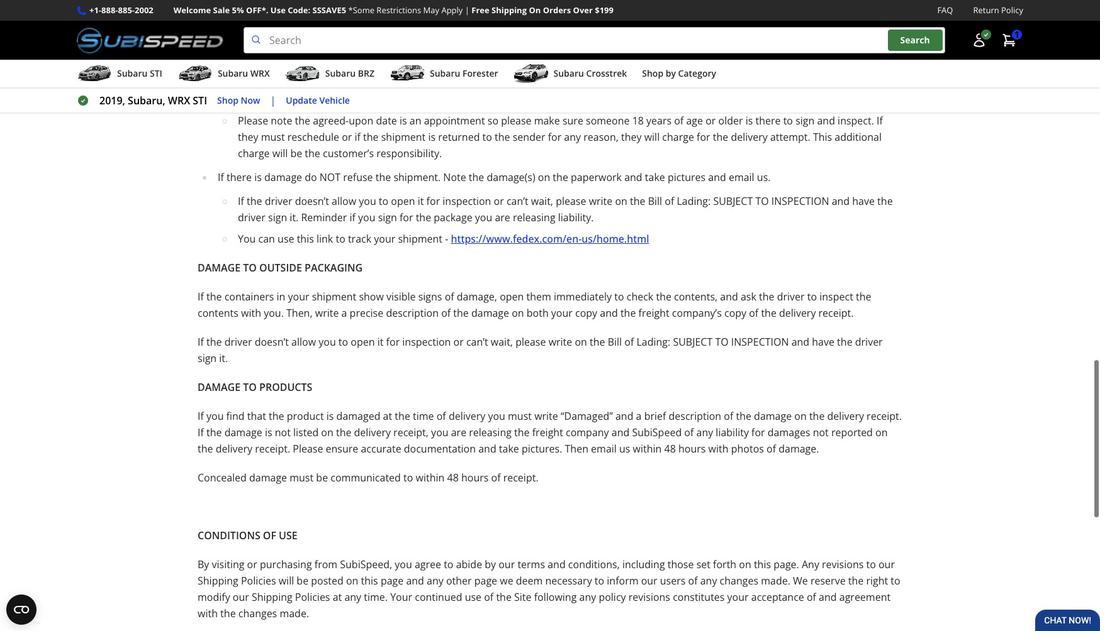 Task type: locate. For each thing, give the bounding box(es) containing it.
0 vertical spatial please
[[238, 114, 268, 128]]

inspection for if the driver doesn't allow you to open it for inspection or can't wait, please write on the bill of lading: subject to inspection and have the driver sign it.
[[402, 336, 451, 349]]

2 damage from the top
[[198, 381, 241, 395]]

or down damage,
[[453, 336, 464, 349]]

subispeed logo image
[[77, 27, 223, 54]]

write up the pictures.
[[534, 410, 558, 424]]

please down both
[[516, 336, 546, 349]]

doesn't for if the driver doesn't allow you to open it for inspection or can't wait, please write on the bill of lading: subject to inspection and have the driver sign it. reminder if you sign for the package you are releasing liability.
[[295, 195, 329, 208]]

or inside by visiting or purchasing from subispeed, you agree to abide by our terms and conditions, including those set forth on this page. any revisions to our shipping policies will be posted on this page and any other page we deem necessary to inform our users of any changes made. we reserve the right to modify our shipping policies at any time. your continued use of the site following any policy revisions constitutes your acceptance of and agreement with the changes made.
[[247, 558, 257, 572]]

2 horizontal spatial open
[[500, 290, 524, 304]]

0 horizontal spatial description
[[386, 307, 439, 320]]

0 horizontal spatial copy
[[575, 307, 597, 320]]

0 vertical spatial with
[[241, 307, 261, 320]]

open inside if the driver doesn't allow you to open it for inspection or can't wait, please write on the bill of lading: subject to inspection and have the driver sign it.
[[351, 336, 375, 349]]

to inside if the driver doesn't allow you to open it for inspection or can't wait, please write on the bill of lading: subject to inspection and have the driver sign it. reminder if you sign for the package you are releasing liability.
[[755, 195, 769, 208]]

2 horizontal spatial this
[[754, 558, 771, 572]]

1 horizontal spatial doesn't
[[295, 195, 329, 208]]

inspection inside if the driver doesn't allow you to open it for inspection or can't wait, please write on the bill of lading: subject to inspection and have the driver sign it. reminder if you sign for the package you are releasing liability.
[[443, 195, 491, 208]]

subaru for subaru crosstrek
[[554, 67, 584, 79]]

3 subaru from the left
[[325, 67, 356, 79]]

damage to products
[[198, 381, 312, 395]]

1 horizontal spatial wait,
[[531, 195, 553, 208]]

a subaru crosstrek thumbnail image image
[[513, 64, 548, 83]]

sti
[[150, 67, 162, 79], [193, 94, 207, 108]]

is right product
[[326, 410, 334, 424]]

it down precise
[[377, 336, 384, 349]]

take left pictures
[[645, 171, 665, 184]]

at inside freight company has limited space. there is a 24-hour period once the freight arrives at the delivery service center and the freight company has given arrival notice to the consignee to call back in and get it scheduled. after that 24-hour period, storage may begin. additional costs will be the customer's responsibility.
[[638, 60, 647, 74]]

subject for if the driver doesn't allow you to open it for inspection or can't wait, please write on the bill of lading: subject to inspection and have the driver sign it.
[[673, 336, 713, 349]]

must inside please note the agreed-upon date is an appointment so please make sure someone 18 years of age or older is there to sign and inspect. if they must reschedule or if the shipment is returned to the sender for any reason, they will charge for the delivery attempt. this additional charge will be the customer's responsibility.
[[261, 130, 285, 144]]

documentation
[[404, 442, 476, 456]]

0 vertical spatial 48
[[664, 442, 676, 456]]

driver inside if the containers in your shipment show visible signs of damage, open them immediately to check the contents, and ask the driver to inspect the contents with you. then, write a precise description of the damage on both your copy and the freight company's copy of the delivery receipt.
[[777, 290, 805, 304]]

shipment left -
[[398, 232, 442, 246]]

0 horizontal spatial it.
[[219, 352, 228, 366]]

1 horizontal spatial by
[[666, 67, 676, 79]]

set
[[696, 558, 710, 572]]

write down paperwork
[[589, 195, 613, 208]]

write for if you find that the product is damaged at the time of delivery you must write "damaged" and a brief description of the damage on the delivery receipt. if the damage is not listed on the delivery receipt, you are releasing the freight company and subispeed of any liability for damages not reported on the delivery receipt. please ensure accurate documentation and take pictures. then email us within 48 hours with photos of damage.
[[534, 410, 558, 424]]

1 horizontal spatial hours
[[678, 442, 706, 456]]

directly
[[392, 36, 427, 50]]

1 vertical spatial open
[[500, 290, 524, 304]]

you
[[372, 36, 390, 50], [359, 195, 376, 208], [358, 211, 375, 225], [475, 211, 492, 225], [319, 336, 336, 349], [206, 410, 224, 424], [488, 410, 505, 424], [431, 426, 448, 440], [395, 558, 412, 572]]

it. for if the driver doesn't allow you to open it for inspection or can't wait, please write on the bill of lading: subject to inspection and have the driver sign it. reminder if you sign for the package you are releasing liability.
[[290, 211, 299, 225]]

your down 'forth'
[[727, 591, 749, 605]]

0 vertical spatial take
[[645, 171, 665, 184]]

sign down the shipment.
[[378, 211, 397, 225]]

subject inside if the driver doesn't allow you to open it for inspection or can't wait, please write on the bill of lading: subject to inspection and have the driver sign it. reminder if you sign for the package you are releasing liability.
[[713, 195, 753, 208]]

releasing
[[513, 211, 555, 225], [469, 426, 512, 440]]

damages
[[768, 426, 810, 440]]

1 vertical spatial if
[[350, 211, 355, 225]]

of inside if the driver doesn't allow you to open it for inspection or can't wait, please write on the bill of lading: subject to inspection and have the driver sign it.
[[624, 336, 634, 349]]

it inside if the driver doesn't allow you to open it for inspection or can't wait, please write on the bill of lading: subject to inspection and have the driver sign it. reminder if you sign for the package you are releasing liability.
[[418, 195, 424, 208]]

+1-888-885-2002
[[89, 4, 153, 16]]

shipment down packaging
[[312, 290, 356, 304]]

1 vertical spatial by
[[485, 558, 496, 572]]

inspection inside if the driver doesn't allow you to open it for inspection or can't wait, please write on the bill of lading: subject to inspection and have the driver sign it. reminder if you sign for the package you are releasing liability.
[[771, 195, 829, 208]]

a subaru sti thumbnail image image
[[77, 64, 112, 83]]

for down visible
[[386, 336, 400, 349]]

1 vertical spatial inspection
[[731, 336, 789, 349]]

can't inside if the driver doesn't allow you to open it for inspection or can't wait, please write on the bill of lading: subject to inspection and have the driver sign it. reminder if you sign for the package you are releasing liability.
[[507, 195, 528, 208]]

a subaru brz thumbnail image image
[[285, 64, 320, 83]]

damage for damage to outside packaging
[[198, 261, 241, 275]]

copy down 'immediately' at the right of the page
[[575, 307, 597, 320]]

shipment
[[381, 130, 426, 144], [398, 232, 442, 246], [312, 290, 356, 304]]

please inside if the driver doesn't allow you to open it for inspection or can't wait, please write on the bill of lading: subject to inspection and have the driver sign it.
[[516, 336, 546, 349]]

0 vertical spatial revisions
[[822, 558, 864, 572]]

be down reschedule
[[290, 147, 302, 161]]

subaru inside dropdown button
[[117, 67, 147, 79]]

please note the agreed-upon date is an appointment so please make sure someone 18 years of age or older is there to sign and inspect. if they must reschedule or if the shipment is returned to the sender for any reason, they will charge for the delivery attempt. this additional charge will be the customer's responsibility.
[[238, 114, 883, 161]]

0 vertical spatial releasing
[[513, 211, 555, 225]]

subject inside if the driver doesn't allow you to open it for inspection or can't wait, please write on the bill of lading: subject to inspection and have the driver sign it.
[[673, 336, 713, 349]]

wrx inside dropdown button
[[250, 67, 270, 79]]

shipment inside please note the agreed-upon date is an appointment so please make sure someone 18 years of age or older is there to sign and inspect. if they must reschedule or if the shipment is returned to the sender for any reason, they will charge for the delivery attempt. this additional charge will be the customer's responsibility.
[[381, 130, 426, 144]]

pictures.
[[522, 442, 562, 456]]

4 subaru from the left
[[430, 67, 460, 79]]

or right age
[[706, 114, 716, 128]]

shop inside dropdown button
[[642, 67, 663, 79]]

must down note
[[261, 130, 285, 144]]

0 vertical spatial changes
[[720, 575, 758, 589]]

hours down subispeed at the bottom right of page
[[678, 442, 706, 456]]

sti inside subaru sti dropdown button
[[150, 67, 162, 79]]

0 vertical spatial sti
[[150, 67, 162, 79]]

if up track
[[350, 211, 355, 225]]

1 subaru from the left
[[117, 67, 147, 79]]

0 horizontal spatial email
[[591, 442, 617, 456]]

1 vertical spatial 24-
[[642, 76, 657, 90]]

search button
[[888, 30, 943, 51]]

2 horizontal spatial must
[[508, 410, 532, 424]]

not
[[275, 426, 291, 440], [813, 426, 829, 440]]

please down now
[[238, 114, 268, 128]]

1 horizontal spatial not
[[813, 426, 829, 440]]

on inside if the driver doesn't allow you to open it for inspection or can't wait, please write on the bill of lading: subject to inspection and have the driver sign it. reminder if you sign for the package you are releasing liability.
[[615, 195, 627, 208]]

0 horizontal spatial not
[[275, 426, 291, 440]]

0 horizontal spatial page
[[381, 575, 404, 589]]

1 horizontal spatial they
[[621, 130, 642, 144]]

open down precise
[[351, 336, 375, 349]]

arrives
[[604, 60, 635, 74]]

0 horizontal spatial wrx
[[168, 94, 190, 108]]

wrx
[[250, 67, 270, 79], [168, 94, 190, 108]]

2 copy from the left
[[724, 307, 746, 320]]

lading: inside if the driver doesn't allow you to open it for inspection or can't wait, please write on the bill of lading: subject to inspection and have the driver sign it.
[[637, 336, 670, 349]]

and
[[775, 60, 793, 74], [495, 76, 513, 90], [817, 114, 835, 128], [624, 171, 642, 184], [708, 171, 726, 184], [832, 195, 850, 208], [720, 290, 738, 304], [600, 307, 618, 320], [791, 336, 809, 349], [615, 410, 633, 424], [612, 426, 630, 440], [478, 442, 496, 456], [548, 558, 566, 572], [406, 575, 424, 589], [819, 591, 837, 605]]

in inside if the containers in your shipment show visible signs of damage, open them immediately to check the contents, and ask the driver to inspect the contents with you. then, write a precise description of the damage on both your copy and the freight company's copy of the delivery receipt.
[[277, 290, 285, 304]]

1 horizontal spatial in
[[483, 76, 492, 90]]

1 vertical spatial with
[[708, 442, 728, 456]]

lading: down pictures
[[677, 195, 711, 208]]

if inside please note the agreed-upon date is an appointment so please make sure someone 18 years of age or older is there to sign and inspect. if they must reschedule or if the shipment is returned to the sender for any reason, they will charge for the delivery attempt. this additional charge will be the customer's responsibility.
[[355, 130, 361, 144]]

2019, subaru, wrx sti
[[99, 94, 207, 108]]

bill inside if the driver doesn't allow you to open it for inspection or can't wait, please write on the bill of lading: subject to inspection and have the driver sign it. reminder if you sign for the package you are releasing liability.
[[648, 195, 662, 208]]

2 page from the left
[[474, 575, 497, 589]]

subaru wrx
[[218, 67, 270, 79]]

wait, inside if the driver doesn't allow you to open it for inspection or can't wait, please write on the bill of lading: subject to inspection and have the driver sign it. reminder if you sign for the package you are releasing liability.
[[531, 195, 553, 208]]

damage down the you
[[198, 261, 241, 275]]

page left we
[[474, 575, 497, 589]]

0 horizontal spatial bill
[[608, 336, 622, 349]]

allow inside if the driver doesn't allow you to open it for inspection or can't wait, please write on the bill of lading: subject to inspection and have the driver sign it.
[[291, 336, 316, 349]]

damage down find
[[224, 426, 262, 440]]

shipment down "an"
[[381, 130, 426, 144]]

be
[[238, 93, 250, 106], [290, 147, 302, 161], [316, 471, 328, 485], [297, 575, 308, 589]]

have for if the driver doesn't allow you to open it for inspection or can't wait, please write on the bill of lading: subject to inspection and have the driver sign it.
[[812, 336, 834, 349]]

there
[[755, 114, 781, 128], [227, 171, 252, 184]]

that right find
[[247, 410, 266, 424]]

0 vertical spatial by
[[666, 67, 676, 79]]

must up the pictures.
[[508, 410, 532, 424]]

damage,
[[457, 290, 497, 304]]

this
[[813, 130, 832, 144]]

faq link
[[937, 4, 953, 17]]

and inside please note the agreed-upon date is an appointment so please make sure someone 18 years of age or older is there to sign and inspect. if they must reschedule or if the shipment is returned to the sender for any reason, they will charge for the delivery attempt. this additional charge will be the customer's responsibility.
[[817, 114, 835, 128]]

or inside if the driver doesn't allow you to open it for inspection or can't wait, please write on the bill of lading: subject to inspection and have the driver sign it. reminder if you sign for the package you are releasing liability.
[[494, 195, 504, 208]]

hours inside if you find that the product is damaged at the time of delivery you must write "damaged" and a brief description of the damage on the delivery receipt. if the damage is not listed on the delivery receipt, you are releasing the freight company and subispeed of any liability for damages not reported on the delivery receipt. please ensure accurate documentation and take pictures. then email us within 48 hours with photos of damage.
[[678, 442, 706, 456]]

returned
[[438, 130, 480, 144]]

copy down 'ask'
[[724, 307, 746, 320]]

wait, up https://www.fedex.com/en-us/home.html link
[[531, 195, 553, 208]]

hour up back
[[468, 60, 491, 74]]

1 vertical spatial it
[[418, 195, 424, 208]]

please up liability.
[[556, 195, 586, 208]]

shipping
[[492, 4, 527, 16], [198, 575, 238, 589], [252, 591, 292, 605]]

company inside if you find that the product is damaged at the time of delivery you must write "damaged" and a brief description of the damage on the delivery receipt. if the damage is not listed on the delivery receipt, you are releasing the freight company and subispeed of any liability for damages not reported on the delivery receipt. please ensure accurate documentation and take pictures. then email us within 48 hours with photos of damage.
[[566, 426, 609, 440]]

| down given
[[270, 94, 276, 108]]

0 vertical spatial inspection
[[771, 195, 829, 208]]

it inside if the driver doesn't allow you to open it for inspection or can't wait, please write on the bill of lading: subject to inspection and have the driver sign it.
[[377, 336, 384, 349]]

2 vertical spatial with
[[198, 607, 218, 621]]

0 horizontal spatial 48
[[447, 471, 459, 485]]

can't down damage,
[[466, 336, 488, 349]]

note
[[271, 114, 292, 128]]

can't inside if the driver doesn't allow you to open it for inspection or can't wait, please write on the bill of lading: subject to inspection and have the driver sign it.
[[466, 336, 488, 349]]

subject for if the driver doesn't allow you to open it for inspection or can't wait, please write on the bill of lading: subject to inspection and have the driver sign it. reminder if you sign for the package you are releasing liability.
[[713, 195, 753, 208]]

1 vertical spatial hours
[[461, 471, 489, 485]]

1 damage from the top
[[198, 261, 241, 275]]

responsibility. up the shipment.
[[376, 147, 442, 161]]

write right then,
[[315, 307, 339, 320]]

1 page from the left
[[381, 575, 404, 589]]

take inside if you find that the product is damaged at the time of delivery you must write "damaged" and a brief description of the damage on the delivery receipt. if the damage is not listed on the delivery receipt, you are releasing the freight company and subispeed of any liability for damages not reported on the delivery receipt. please ensure accurate documentation and take pictures. then email us within 48 hours with photos of damage.
[[499, 442, 519, 456]]

charge
[[662, 130, 694, 144], [238, 147, 270, 161]]

be down subaru wrx
[[238, 93, 250, 106]]

1 vertical spatial in
[[277, 290, 285, 304]]

your
[[374, 232, 395, 246], [288, 290, 309, 304], [551, 307, 573, 320], [727, 591, 749, 605]]

communicated
[[331, 471, 401, 485]]

1 horizontal spatial hour
[[657, 76, 679, 90]]

is right the 'older'
[[746, 114, 753, 128]]

doesn't down the you.
[[255, 336, 289, 349]]

vehicle
[[319, 94, 350, 106]]

bill for if the driver doesn't allow you to open it for inspection or can't wait, please write on the bill of lading: subject to inspection and have the driver sign it.
[[608, 336, 622, 349]]

someone
[[586, 114, 630, 128]]

our up right
[[879, 558, 895, 572]]

0 horizontal spatial it
[[377, 336, 384, 349]]

open left them
[[500, 290, 524, 304]]

years
[[646, 114, 672, 128]]

there up attempt.
[[755, 114, 781, 128]]

it inside freight company has limited space. there is a 24-hour period once the freight arrives at the delivery service center and the freight company has given arrival notice to the consignee to call back in and get it scheduled. after that 24-hour period, storage may begin. additional costs will be the customer's responsibility.
[[532, 76, 539, 90]]

2 vertical spatial at
[[333, 591, 342, 605]]

customer's down arrival on the top left
[[270, 93, 321, 106]]

for inside if you find that the product is damaged at the time of delivery you must write "damaged" and a brief description of the damage on the delivery receipt. if the damage is not listed on the delivery receipt, you are releasing the freight company and subispeed of any liability for damages not reported on the delivery receipt. please ensure accurate documentation and take pictures. then email us within 48 hours with photos of damage.
[[751, 426, 765, 440]]

in right back
[[483, 76, 492, 90]]

lading: for if the driver doesn't allow you to open it for inspection or can't wait, please write on the bill of lading: subject to inspection and have the driver sign it. reminder if you sign for the package you are releasing liability.
[[677, 195, 711, 208]]

0 horizontal spatial charge
[[238, 147, 270, 161]]

1 horizontal spatial |
[[465, 4, 469, 16]]

0 vertical spatial open
[[391, 195, 415, 208]]

if inside if the driver doesn't allow you to open it for inspection or can't wait, please write on the bill of lading: subject to inspection and have the driver sign it.
[[198, 336, 204, 349]]

brief
[[644, 410, 666, 424]]

inspection down signs
[[402, 336, 451, 349]]

if inside if the driver doesn't allow you to open it for inspection or can't wait, please write on the bill of lading: subject to inspection and have the driver sign it. reminder if you sign for the package you are releasing liability.
[[350, 211, 355, 225]]

subaru for subaru wrx
[[218, 67, 248, 79]]

1 vertical spatial subject
[[673, 336, 713, 349]]

can't for if the driver doesn't allow you to open it for inspection or can't wait, please write on the bill of lading: subject to inspection and have the driver sign it.
[[466, 336, 488, 349]]

is left do
[[254, 171, 262, 184]]

on inside if the driver doesn't allow you to open it for inspection or can't wait, please write on the bill of lading: subject to inspection and have the driver sign it.
[[575, 336, 587, 349]]

have inside if the driver doesn't allow you to open it for inspection or can't wait, please write on the bill of lading: subject to inspection and have the driver sign it. reminder if you sign for the package you are releasing liability.
[[852, 195, 875, 208]]

if for if the driver doesn't allow you to open it for inspection or can't wait, please write on the bill of lading: subject to inspection and have the driver sign it.
[[198, 336, 204, 349]]

or down upon
[[342, 130, 352, 144]]

our right modify
[[233, 591, 249, 605]]

following
[[534, 591, 577, 605]]

1 horizontal spatial email
[[729, 171, 754, 184]]

0 vertical spatial shop
[[642, 67, 663, 79]]

on down 'immediately' at the right of the page
[[575, 336, 587, 349]]

visible
[[386, 290, 416, 304]]

email
[[729, 171, 754, 184], [591, 442, 617, 456]]

0 vertical spatial wrx
[[250, 67, 270, 79]]

1 vertical spatial please
[[556, 195, 586, 208]]

return policy link
[[973, 4, 1023, 17]]

with down modify
[[198, 607, 218, 621]]

shop now
[[217, 94, 260, 106]]

2 subaru from the left
[[218, 67, 248, 79]]

company
[[271, 36, 314, 50], [273, 60, 316, 74], [847, 60, 890, 74], [566, 426, 609, 440]]

any inside if you find that the product is damaged at the time of delivery you must write "damaged" and a brief description of the damage on the delivery receipt. if the damage is not listed on the delivery receipt, you are releasing the freight company and subispeed of any liability for damages not reported on the delivery receipt. please ensure accurate documentation and take pictures. then email us within 48 hours with photos of damage.
[[696, 426, 713, 440]]

subaru brz button
[[285, 62, 374, 88]]

there inside please note the agreed-upon date is an appointment so please make sure someone 18 years of age or older is there to sign and inspect. if they must reschedule or if the shipment is returned to the sender for any reason, they will charge for the delivery attempt. this additional charge will be the customer's responsibility.
[[755, 114, 781, 128]]

1 vertical spatial |
[[270, 94, 276, 108]]

write for if the driver doesn't allow you to open it for inspection or can't wait, please write on the bill of lading: subject to inspection and have the driver sign it. reminder if you sign for the package you are releasing liability.
[[589, 195, 613, 208]]

now
[[241, 94, 260, 106]]

allow up reminder
[[332, 195, 356, 208]]

this left link
[[297, 232, 314, 246]]

take left the pictures.
[[499, 442, 519, 456]]

1 horizontal spatial that
[[620, 76, 639, 90]]

5 subaru from the left
[[554, 67, 584, 79]]

doesn't up reminder
[[295, 195, 329, 208]]

our down the including
[[641, 575, 657, 589]]

1 horizontal spatial it.
[[290, 211, 299, 225]]

inspection
[[443, 195, 491, 208], [402, 336, 451, 349]]

lading: for if the driver doesn't allow you to open it for inspection or can't wait, please write on the bill of lading: subject to inspection and have the driver sign it.
[[637, 336, 670, 349]]

those
[[668, 558, 694, 572]]

2 horizontal spatial with
[[708, 442, 728, 456]]

back
[[459, 76, 481, 90]]

it down the shipment.
[[418, 195, 424, 208]]

costs
[[860, 76, 884, 90]]

please up the 'sender'
[[501, 114, 531, 128]]

1 vertical spatial shipping
[[198, 575, 238, 589]]

0 vertical spatial can't
[[507, 195, 528, 208]]

1 horizontal spatial sti
[[193, 94, 207, 108]]

be down purchasing
[[297, 575, 308, 589]]

be inside freight company has limited space. there is a 24-hour period once the freight arrives at the delivery service center and the freight company has given arrival notice to the consignee to call back in and get it scheduled. after that 24-hour period, storage may begin. additional costs will be the customer's responsibility.
[[238, 93, 250, 106]]

please inside if the driver doesn't allow you to open it for inspection or can't wait, please write on the bill of lading: subject to inspection and have the driver sign it. reminder if you sign for the package you are releasing liability.
[[556, 195, 586, 208]]

2 vertical spatial shipping
[[252, 591, 292, 605]]

0 vertical spatial there
[[755, 114, 781, 128]]

if
[[877, 114, 883, 128], [218, 171, 224, 184], [238, 195, 244, 208], [198, 290, 204, 304], [198, 336, 204, 349], [198, 410, 204, 424], [198, 426, 204, 440]]

https://www.fedex.com/en-us/home.html link
[[451, 232, 649, 246]]

continued
[[415, 591, 462, 605]]

may
[[756, 76, 776, 90]]

your right track
[[374, 232, 395, 246]]

1 horizontal spatial have
[[852, 195, 875, 208]]

doesn't inside if the driver doesn't allow you to open it for inspection or can't wait, please write on the bill of lading: subject to inspection and have the driver sign it. reminder if you sign for the package you are releasing liability.
[[295, 195, 329, 208]]

allow for if the driver doesn't allow you to open it for inspection or can't wait, please write on the bill of lading: subject to inspection and have the driver sign it. reminder if you sign for the package you are releasing liability.
[[332, 195, 356, 208]]

return policy
[[973, 4, 1023, 16]]

1 horizontal spatial revisions
[[822, 558, 864, 572]]

will right costs
[[887, 76, 902, 90]]

24- up years
[[642, 76, 657, 90]]

receipt. down product
[[255, 442, 290, 456]]

conditions
[[198, 529, 260, 543]]

a left precise
[[341, 307, 347, 320]]

sign up "can"
[[268, 211, 287, 225]]

1 horizontal spatial charge
[[662, 130, 694, 144]]

revisions up reserve
[[822, 558, 864, 572]]

are up "https://www.fedex.com/en-"
[[495, 211, 510, 225]]

0 horizontal spatial doesn't
[[255, 336, 289, 349]]

subaru inside "dropdown button"
[[554, 67, 584, 79]]

company's
[[672, 307, 722, 320]]

hours
[[678, 442, 706, 456], [461, 471, 489, 485]]

make
[[534, 114, 560, 128]]

contents
[[198, 307, 238, 320]]

in up the you.
[[277, 290, 285, 304]]

damage up find
[[198, 381, 241, 395]]

1 copy from the left
[[575, 307, 597, 320]]

if inside if the containers in your shipment show visible signs of damage, open them immediately to check the contents, and ask the driver to inspect the contents with you. then, write a precise description of the damage on both your copy and the freight company's copy of the delivery receipt.
[[198, 290, 204, 304]]

it. up damage to products
[[219, 352, 228, 366]]

damage for damage to products
[[198, 381, 241, 395]]

any inside please note the agreed-upon date is an appointment so please make sure someone 18 years of age or older is there to sign and inspect. if they must reschedule or if the shipment is returned to the sender for any reason, they will charge for the delivery attempt. this additional charge will be the customer's responsibility.
[[564, 130, 581, 144]]

2 not from the left
[[813, 426, 829, 440]]

subaru for subaru brz
[[325, 67, 356, 79]]

please
[[238, 114, 268, 128], [293, 442, 323, 456]]

0 vertical spatial it.
[[290, 211, 299, 225]]

0 vertical spatial this
[[297, 232, 314, 246]]

0 vertical spatial hours
[[678, 442, 706, 456]]

if for the
[[355, 130, 361, 144]]

packaging
[[305, 261, 363, 275]]

will inside by visiting or purchasing from subispeed, you agree to abide by our terms and conditions, including those set forth on this page. any revisions to our shipping policies will be posted on this page and any other page we deem necessary to inform our users of any changes made. we reserve the right to modify our shipping policies at any time. your continued use of the site following any policy revisions constitutes your acceptance of and agreement with the changes made.
[[279, 575, 294, 589]]

subaru sti button
[[77, 62, 162, 88]]

by
[[198, 558, 209, 572]]

inspect
[[820, 290, 853, 304]]

changes
[[720, 575, 758, 589], [238, 607, 277, 621]]

it. left reminder
[[290, 211, 299, 225]]

subaru for subaru sti
[[117, 67, 147, 79]]

open inside if the driver doesn't allow you to open it for inspection or can't wait, please write on the bill of lading: subject to inspection and have the driver sign it. reminder if you sign for the package you are releasing liability.
[[391, 195, 415, 208]]

your right both
[[551, 307, 573, 320]]

subaru,
[[128, 94, 165, 108]]

not left listed
[[275, 426, 291, 440]]

1 horizontal spatial with
[[241, 307, 261, 320]]

0 vertical spatial shipping
[[492, 4, 527, 16]]

48 right within
[[447, 471, 459, 485]]

sti down a subaru wrx thumbnail image at the left top of the page
[[193, 94, 207, 108]]

description inside if you find that the product is damaged at the time of delivery you must write "damaged" and a brief description of the damage on the delivery receipt. if the damage is not listed on the delivery receipt, you are releasing the freight company and subispeed of any liability for damages not reported on the delivery receipt. please ensure accurate documentation and take pictures. then email us within 48 hours with photos of damage.
[[669, 410, 721, 424]]

releasing up documentation
[[469, 426, 512, 440]]

hours right within
[[461, 471, 489, 485]]

1 vertical spatial shop
[[217, 94, 238, 106]]

with down liability
[[708, 442, 728, 456]]

doesn't
[[295, 195, 329, 208], [255, 336, 289, 349]]

0 vertical spatial please
[[501, 114, 531, 128]]

a
[[486, 36, 492, 50], [445, 60, 451, 74], [341, 307, 347, 320], [636, 410, 642, 424]]

1 horizontal spatial policies
[[295, 591, 330, 605]]

can
[[258, 232, 275, 246]]

a inside if you find that the product is damaged at the time of delivery you must write "damaged" and a brief description of the damage on the delivery receipt. if the damage is not listed on the delivery receipt, you are releasing the freight company and subispeed of any liability for damages not reported on the delivery receipt. please ensure accurate documentation and take pictures. then email us within 48 hours with photos of damage.
[[636, 410, 642, 424]]

releasing up https://www.fedex.com/en-us/home.html link
[[513, 211, 555, 225]]

2 vertical spatial please
[[516, 336, 546, 349]]

0 horizontal spatial have
[[812, 336, 834, 349]]

1 horizontal spatial lading:
[[677, 195, 711, 208]]

begin.
[[778, 76, 807, 90]]

0 vertical spatial are
[[495, 211, 510, 225]]

update vehicle
[[286, 94, 350, 106]]

use right "can"
[[278, 232, 294, 246]]

1 vertical spatial email
[[591, 442, 617, 456]]

to inside if the driver doesn't allow you to open it for inspection or can't wait, please write on the bill of lading: subject to inspection and have the driver sign it.
[[338, 336, 348, 349]]

or down if there is damage do not refuse the shipment. note the damage(s) on the paperwork and take pictures and email us.
[[494, 195, 504, 208]]

customer's up refuse
[[323, 147, 374, 161]]

1 vertical spatial have
[[812, 336, 834, 349]]

is up call
[[435, 60, 443, 74]]

freight down check
[[638, 307, 669, 320]]

24- up back
[[453, 60, 468, 74]]

forester
[[463, 67, 498, 79]]

delivery inside if the containers in your shipment show visible signs of damage, open them immediately to check the contents, and ask the driver to inspect the contents with you. then, write a precise description of the damage on both your copy and the freight company's copy of the delivery receipt.
[[779, 307, 816, 320]]

if down upon
[[355, 130, 361, 144]]

have inside if the driver doesn't allow you to open it for inspection or can't wait, please write on the bill of lading: subject to inspection and have the driver sign it.
[[812, 336, 834, 349]]

receipt. up reported
[[867, 410, 902, 424]]

are inside if you find that the product is damaged at the time of delivery you must write "damaged" and a brief description of the damage on the delivery receipt. if the damage is not listed on the delivery receipt, you are releasing the freight company and subispeed of any liability for damages not reported on the delivery receipt. please ensure accurate documentation and take pictures. then email us within 48 hours with photos of damage.
[[451, 426, 466, 440]]

in inside freight company has limited space. there is a 24-hour period once the freight arrives at the delivery service center and the freight company has given arrival notice to the consignee to call back in and get it scheduled. after that 24-hour period, storage may begin. additional costs will be the customer's responsibility.
[[483, 76, 492, 90]]

customer's inside freight company has limited space. there is a 24-hour period once the freight arrives at the delivery service center and the freight company has given arrival notice to the consignee to call back in and get it scheduled. after that 24-hour period, storage may begin. additional costs will be the customer's responsibility.
[[270, 93, 321, 106]]

there up the you
[[227, 171, 252, 184]]

1 horizontal spatial customer's
[[323, 147, 374, 161]]

a inside freight company has limited space. there is a 24-hour period once the freight arrives at the delivery service center and the freight company has given arrival notice to the consignee to call back in and get it scheduled. after that 24-hour period, storage may begin. additional costs will be the customer's responsibility.
[[445, 60, 451, 74]]

if inside if the driver doesn't allow you to open it for inspection or can't wait, please write on the bill of lading: subject to inspection and have the driver sign it. reminder if you sign for the package you are releasing liability.
[[238, 195, 244, 208]]

changes down 'forth'
[[720, 575, 758, 589]]

bill down 'immediately' at the right of the page
[[608, 336, 622, 349]]

0 vertical spatial that
[[620, 76, 639, 90]]

lading: inside if the driver doesn't allow you to open it for inspection or can't wait, please write on the bill of lading: subject to inspection and have the driver sign it. reminder if you sign for the package you are releasing liability.
[[677, 195, 711, 208]]

doesn't inside if the driver doesn't allow you to open it for inspection or can't wait, please write on the bill of lading: subject to inspection and have the driver sign it.
[[255, 336, 289, 349]]

1 horizontal spatial copy
[[724, 307, 746, 320]]

0 horizontal spatial open
[[351, 336, 375, 349]]

revisions down users
[[629, 591, 670, 605]]

48 down subispeed at the bottom right of page
[[664, 442, 676, 456]]

use inside by visiting or purchasing from subispeed, you agree to abide by our terms and conditions, including those set forth on this page. any revisions to our shipping policies will be posted on this page and any other page we deem necessary to inform our users of any changes made. we reserve the right to modify our shipping policies at any time. your continued use of the site following any policy revisions constitutes your acceptance of and agreement with the changes made.
[[465, 591, 481, 605]]

then,
[[286, 307, 313, 320]]

0 vertical spatial made.
[[761, 575, 790, 589]]

on inside if the containers in your shipment show visible signs of damage, open them immediately to check the contents, and ask the driver to inspect the contents with you. then, write a precise description of the damage on both your copy and the freight company's copy of the delivery receipt.
[[512, 307, 524, 320]]

use down other
[[465, 591, 481, 605]]

1 vertical spatial allow
[[291, 336, 316, 349]]

they
[[238, 130, 258, 144], [621, 130, 642, 144]]

0 vertical spatial email
[[729, 171, 754, 184]]

subaru crosstrek
[[554, 67, 627, 79]]

write inside if you find that the product is damaged at the time of delivery you must write "damaged" and a brief description of the damage on the delivery receipt. if the damage is not listed on the delivery receipt, you are releasing the freight company and subispeed of any liability for damages not reported on the delivery receipt. please ensure accurate documentation and take pictures. then email us within 48 hours with photos of damage.
[[534, 410, 558, 424]]

on
[[529, 4, 541, 16]]

1 not from the left
[[275, 426, 291, 440]]

0 horizontal spatial must
[[261, 130, 285, 144]]

bill inside if the driver doesn't allow you to open it for inspection or can't wait, please write on the bill of lading: subject to inspection and have the driver sign it.
[[608, 336, 622, 349]]

1 vertical spatial doesn't
[[255, 336, 289, 349]]

contents,
[[674, 290, 718, 304]]

package
[[434, 211, 472, 225]]

lading:
[[677, 195, 711, 208], [637, 336, 670, 349]]

if for if there is damage do not refuse the shipment. note the damage(s) on the paperwork and take pictures and email us.
[[218, 171, 224, 184]]

charge down age
[[662, 130, 694, 144]]

0 vertical spatial 24-
[[453, 60, 468, 74]]

that inside freight company has limited space. there is a 24-hour period once the freight arrives at the delivery service center and the freight company has given arrival notice to the consignee to call back in and get it scheduled. after that 24-hour period, storage may begin. additional costs will be the customer's responsibility.
[[620, 76, 639, 90]]

1 horizontal spatial description
[[669, 410, 721, 424]]

wait, for if the driver doesn't allow you to open it for inspection or can't wait, please write on the bill of lading: subject to inspection and have the driver sign it.
[[491, 336, 513, 349]]

damage(s)
[[487, 171, 535, 184]]

shipping left on
[[492, 4, 527, 16]]

0 horizontal spatial please
[[238, 114, 268, 128]]

for inside if the driver doesn't allow you to open it for inspection or can't wait, please write on the bill of lading: subject to inspection and have the driver sign it.
[[386, 336, 400, 349]]

appointment
[[424, 114, 485, 128]]

1 they from the left
[[238, 130, 258, 144]]

0 horizontal spatial shop
[[217, 94, 238, 106]]

email inside if you find that the product is damaged at the time of delivery you must write "damaged" and a brief description of the damage on the delivery receipt. if the damage is not listed on the delivery receipt, you are releasing the freight company and subispeed of any liability for damages not reported on the delivery receipt. please ensure accurate documentation and take pictures. then email us within 48 hours with photos of damage.
[[591, 442, 617, 456]]

wait,
[[531, 195, 553, 208], [491, 336, 513, 349]]

1 vertical spatial sti
[[193, 94, 207, 108]]

have
[[852, 195, 875, 208], [812, 336, 834, 349]]

open for if the driver doesn't allow you to open it for inspection or can't wait, please write on the bill of lading: subject to inspection and have the driver sign it.
[[351, 336, 375, 349]]

be inside by visiting or purchasing from subispeed, you agree to abide by our terms and conditions, including those set forth on this page. any revisions to our shipping policies will be posted on this page and any other page we deem necessary to inform our users of any changes made. we reserve the right to modify our shipping policies at any time. your continued use of the site following any policy revisions constitutes your acceptance of and agreement with the changes made.
[[297, 575, 308, 589]]

freight up freight
[[238, 36, 269, 50]]

they down the 18
[[621, 130, 642, 144]]



Task type: describe. For each thing, give the bounding box(es) containing it.
1 vertical spatial policies
[[295, 591, 330, 605]]

write inside if the containers in your shipment show visible signs of damage, open them immediately to check the contents, and ask the driver to inspect the contents with you. then, write a precise description of the damage on both your copy and the freight company's copy of the delivery receipt.
[[315, 307, 339, 320]]

sale
[[213, 4, 230, 16]]

sure
[[563, 114, 583, 128]]

from subispeed,
[[315, 558, 392, 572]]

our up we
[[499, 558, 515, 572]]

service
[[707, 60, 740, 74]]

damage inside if the containers in your shipment show visible signs of damage, open them immediately to check the contents, and ask the driver to inspect the contents with you. then, write a precise description of the damage on both your copy and the freight company's copy of the delivery receipt.
[[471, 307, 509, 320]]

open for if the driver doesn't allow you to open it for inspection or can't wait, please write on the bill of lading: subject to inspection and have the driver sign it. reminder if you sign for the package you are releasing liability.
[[391, 195, 415, 208]]

scheduled.
[[541, 76, 592, 90]]

0 horizontal spatial 24-
[[453, 60, 468, 74]]

time.
[[364, 591, 388, 605]]

sender
[[513, 130, 545, 144]]

1 button
[[996, 28, 1023, 53]]

1 horizontal spatial made.
[[761, 575, 790, 589]]

signs
[[418, 290, 442, 304]]

1 vertical spatial 48
[[447, 471, 459, 485]]

within
[[416, 471, 445, 485]]

an
[[410, 114, 421, 128]]

it. for if the driver doesn't allow you to open it for inspection or can't wait, please write on the bill of lading: subject to inspection and have the driver sign it.
[[219, 352, 228, 366]]

is left "an"
[[400, 114, 407, 128]]

if there is damage do not refuse the shipment. note the damage(s) on the paperwork and take pictures and email us.
[[218, 171, 771, 184]]

on down from subispeed,
[[346, 575, 358, 589]]

listed
[[293, 426, 319, 440]]

track
[[348, 232, 371, 246]]

shop now link
[[217, 94, 260, 108]]

agree
[[415, 558, 441, 572]]

then
[[565, 442, 588, 456]]

visiting
[[212, 558, 244, 572]]

subaru wrx button
[[177, 62, 270, 88]]

constitutes
[[673, 591, 725, 605]]

we
[[500, 575, 513, 589]]

0 horizontal spatial use
[[278, 232, 294, 246]]

if for if the containers in your shipment show visible signs of damage, open them immediately to check the contents, and ask the driver to inspect the contents with you. then, write a precise description of the damage on both your copy and the freight company's copy of the delivery receipt.
[[198, 290, 204, 304]]

0 vertical spatial hour
[[468, 60, 491, 74]]

them
[[526, 290, 551, 304]]

shop for shop by category
[[642, 67, 663, 79]]

please for if the driver doesn't allow you to open it for inspection or can't wait, please write on the bill of lading: subject to inspection and have the driver sign it. reminder if you sign for the package you are releasing liability.
[[556, 195, 586, 208]]

by inside dropdown button
[[666, 67, 676, 79]]

shop for shop now
[[217, 94, 238, 106]]

1 vertical spatial shipment
[[398, 232, 442, 246]]

receipt. inside if the containers in your shipment show visible signs of damage, open them immediately to check the contents, and ask the driver to inspect the contents with you. then, write a precise description of the damage on both your copy and the freight company's copy of the delivery receipt.
[[818, 307, 854, 320]]

orders
[[543, 4, 571, 16]]

your inside by visiting or purchasing from subispeed, you agree to abide by our terms and conditions, including those set forth on this page. any revisions to our shipping policies will be posted on this page and any other page we deem necessary to inform our users of any changes made. we reserve the right to modify our shipping policies at any time. your continued use of the site following any policy revisions constitutes your acceptance of and agreement with the changes made.
[[727, 591, 749, 605]]

link
[[317, 232, 333, 246]]

concealed
[[198, 471, 247, 485]]

damage.
[[779, 442, 819, 456]]

if for if you find that the product is damaged at the time of delivery you must write "damaged" and a brief description of the damage on the delivery receipt. if the damage is not listed on the delivery receipt, you are releasing the freight company and subispeed of any liability for damages not reported on the delivery receipt. please ensure accurate documentation and take pictures. then email us within 48 hours with photos of damage.
[[198, 410, 204, 424]]

if the driver doesn't allow you to open it for inspection or can't wait, please write on the bill of lading: subject to inspection and have the driver sign it.
[[198, 336, 883, 366]]

button image
[[972, 33, 987, 48]]

any left time.
[[344, 591, 361, 605]]

you inside if the driver doesn't allow you to open it for inspection or can't wait, please write on the bill of lading: subject to inspection and have the driver sign it.
[[319, 336, 336, 349]]

subaru for subaru forester
[[430, 67, 460, 79]]

delivery inside please note the agreed-upon date is an appointment so please make sure someone 18 years of age or older is there to sign and inspect. if they must reschedule or if the shipment is returned to the sender for any reason, they will charge for the delivery attempt. this additional charge will be the customer's responsibility.
[[731, 130, 768, 144]]

the freight company will contact you directly to schedule a delivery date.
[[218, 36, 557, 50]]

1 vertical spatial changes
[[238, 607, 277, 621]]

there
[[405, 60, 433, 74]]

at inside by visiting or purchasing from subispeed, you agree to abide by our terms and conditions, including those set forth on this page. any revisions to our shipping policies will be posted on this page and any other page we deem necessary to inform our users of any changes made. we reserve the right to modify our shipping policies at any time. your continued use of the site following any policy revisions constitutes your acceptance of and agreement with the changes made.
[[333, 591, 342, 605]]

can't for if the driver doesn't allow you to open it for inspection or can't wait, please write on the bill of lading: subject to inspection and have the driver sign it. reminder if you sign for the package you are releasing liability.
[[507, 195, 528, 208]]

please inside if you find that the product is damaged at the time of delivery you must write "damaged" and a brief description of the damage on the delivery receipt. if the damage is not listed on the delivery receipt, you are releasing the freight company and subispeed of any liability for damages not reported on the delivery receipt. please ensure accurate documentation and take pictures. then email us within 48 hours with photos of damage.
[[293, 442, 323, 456]]

shop by category
[[642, 67, 716, 79]]

0 horizontal spatial |
[[270, 94, 276, 108]]

precise
[[350, 307, 383, 320]]

have for if the driver doesn't allow you to open it for inspection or can't wait, please write on the bill of lading: subject to inspection and have the driver sign it. reminder if you sign for the package you are releasing liability.
[[852, 195, 875, 208]]

subispeed
[[632, 426, 682, 440]]

1 vertical spatial there
[[227, 171, 252, 184]]

on right reported
[[875, 426, 888, 440]]

0 vertical spatial has
[[319, 60, 336, 74]]

receipt. down the pictures.
[[503, 471, 538, 485]]

your
[[390, 591, 412, 605]]

with inside by visiting or purchasing from subispeed, you agree to abide by our terms and conditions, including those set forth on this page. any revisions to our shipping policies will be posted on this page and any other page we deem necessary to inform our users of any changes made. we reserve the right to modify our shipping policies at any time. your continued use of the site following any policy revisions constitutes your acceptance of and agreement with the changes made.
[[198, 607, 218, 621]]

freight company has limited space. there is a 24-hour period once the freight arrives at the delivery service center and the freight company has given arrival notice to the consignee to call back in and get it scheduled. after that 24-hour period, storage may begin. additional costs will be the customer's responsibility.
[[238, 60, 902, 106]]

if for you
[[350, 211, 355, 225]]

concealed damage must be communicated to within 48 hours of receipt.
[[198, 471, 544, 485]]

return
[[973, 4, 999, 16]]

on up damages
[[794, 410, 807, 424]]

damage left do
[[264, 171, 302, 184]]

of inside if the driver doesn't allow you to open it for inspection or can't wait, please write on the bill of lading: subject to inspection and have the driver sign it. reminder if you sign for the package you are releasing liability.
[[665, 195, 674, 208]]

please inside please note the agreed-upon date is an appointment so please make sure someone 18 years of age or older is there to sign and inspect. if they must reschedule or if the shipment is returned to the sender for any reason, they will charge for the delivery attempt. this additional charge will be the customer's responsibility.
[[238, 114, 268, 128]]

on right listed
[[321, 426, 333, 440]]

period
[[493, 60, 524, 74]]

schedule
[[442, 36, 484, 50]]

0 vertical spatial |
[[465, 4, 469, 16]]

damage up damages
[[754, 410, 792, 424]]

reschedule
[[287, 130, 339, 144]]

is left returned
[[428, 130, 436, 144]]

update vehicle button
[[286, 94, 350, 108]]

bill for if the driver doesn't allow you to open it for inspection or can't wait, please write on the bill of lading: subject to inspection and have the driver sign it. reminder if you sign for the package you are releasing liability.
[[648, 195, 662, 208]]

885-
[[118, 4, 135, 16]]

responsibility. inside please note the agreed-upon date is an appointment so please make sure someone 18 years of age or older is there to sign and inspect. if they must reschedule or if the shipment is returned to the sender for any reason, they will charge for the delivery attempt. this additional charge will be the customer's responsibility.
[[376, 147, 442, 161]]

write for if the driver doesn't allow you to open it for inspection or can't wait, please write on the bill of lading: subject to inspection and have the driver sign it.
[[549, 336, 572, 349]]

including
[[622, 558, 665, 572]]

by visiting or purchasing from subispeed, you agree to abide by our terms and conditions, including those set forth on this page. any revisions to our shipping policies will be posted on this page and any other page we deem necessary to inform our users of any changes made. we reserve the right to modify our shipping policies at any time. your continued use of the site following any policy revisions constitutes your acceptance of and agreement with the changes made.
[[198, 558, 900, 621]]

of
[[263, 529, 276, 543]]

48 inside if you find that the product is damaged at the time of delivery you must write "damaged" and a brief description of the damage on the delivery receipt. if the damage is not listed on the delivery receipt, you are releasing the freight company and subispeed of any liability for damages not reported on the delivery receipt. please ensure accurate documentation and take pictures. then email us within 48 hours with photos of damage.
[[664, 442, 676, 456]]

responsibility. inside freight company has limited space. there is a 24-hour period once the freight arrives at the delivery service center and the freight company has given arrival notice to the consignee to call back in and get it scheduled. after that 24-hour period, storage may begin. additional costs will be the customer's responsibility.
[[324, 93, 389, 106]]

1 horizontal spatial shipping
[[252, 591, 292, 605]]

is inside freight company has limited space. there is a 24-hour period once the freight arrives at the delivery service center and the freight company has given arrival notice to the consignee to call back in and get it scheduled. after that 24-hour period, storage may begin. additional costs will be the customer's responsibility.
[[435, 60, 443, 74]]

note
[[443, 171, 466, 184]]

with inside if the containers in your shipment show visible signs of damage, open them immediately to check the contents, and ask the driver to inspect the contents with you. then, write a precise description of the damage on both your copy and the freight company's copy of the delivery receipt.
[[241, 307, 261, 320]]

888-
[[101, 4, 118, 16]]

restrictions
[[377, 4, 421, 16]]

and inside if the driver doesn't allow you to open it for inspection or can't wait, please write on the bill of lading: subject to inspection and have the driver sign it. reminder if you sign for the package you are releasing liability.
[[832, 195, 850, 208]]

be down ensure
[[316, 471, 328, 485]]

faq
[[937, 4, 953, 16]]

1 vertical spatial made.
[[280, 607, 309, 621]]

0 horizontal spatial has
[[238, 76, 254, 90]]

0 vertical spatial policies
[[241, 575, 276, 589]]

will down years
[[644, 130, 660, 144]]

1 vertical spatial revisions
[[629, 591, 670, 605]]

inspection for if the driver doesn't allow you to open it for inspection or can't wait, please write on the bill of lading: subject to inspection and have the driver sign it. reminder if you sign for the package you are releasing liability.
[[443, 195, 491, 208]]

2 they from the left
[[621, 130, 642, 144]]

company up costs
[[847, 60, 890, 74]]

inspect.
[[838, 114, 874, 128]]

if you find that the product is damaged at the time of delivery you must write "damaged" and a brief description of the damage on the delivery receipt. if the damage is not listed on the delivery receipt, you are releasing the freight company and subispeed of any liability for damages not reported on the delivery receipt. please ensure accurate documentation and take pictures. then email us within 48 hours with photos of damage.
[[198, 410, 902, 456]]

inspection for if the driver doesn't allow you to open it for inspection or can't wait, please write on the bill of lading: subject to inspection and have the driver sign it.
[[731, 336, 789, 349]]

your up then,
[[288, 290, 309, 304]]

off*.
[[246, 4, 268, 16]]

for down the shipment.
[[400, 211, 413, 225]]

crosstrek
[[586, 67, 627, 79]]

1 horizontal spatial changes
[[720, 575, 758, 589]]

update
[[286, 94, 317, 106]]

given
[[257, 76, 282, 90]]

you inside by visiting or purchasing from subispeed, you agree to abide by our terms and conditions, including those set forth on this page. any revisions to our shipping policies will be posted on this page and any other page we deem necessary to inform our users of any changes made. we reserve the right to modify our shipping policies at any time. your continued use of the site following any policy revisions constitutes your acceptance of and agreement with the changes made.
[[395, 558, 412, 572]]

other
[[446, 575, 472, 589]]

*some
[[348, 4, 374, 16]]

to up containers
[[243, 261, 257, 275]]

will down note
[[272, 147, 288, 161]]

company up arrival on the top left
[[273, 60, 316, 74]]

you.
[[264, 307, 284, 320]]

1 vertical spatial wrx
[[168, 94, 190, 108]]

limited
[[338, 60, 371, 74]]

company up a subaru brz thumbnail image
[[271, 36, 314, 50]]

be inside please note the agreed-upon date is an appointment so please make sure someone 18 years of age or older is there to sign and inspect. if they must reschedule or if the shipment is returned to the sender for any reason, they will charge for the delivery attempt. this additional charge will be the customer's responsibility.
[[290, 147, 302, 161]]

consignee
[[378, 76, 426, 90]]

ensure
[[326, 442, 358, 456]]

of inside please note the agreed-upon date is an appointment so please make sure someone 18 years of age or older is there to sign and inspect. if they must reschedule or if the shipment is returned to the sender for any reason, they will charge for the delivery attempt. this additional charge will be the customer's responsibility.
[[674, 114, 684, 128]]

category
[[678, 67, 716, 79]]

any up continued
[[427, 575, 444, 589]]

please for if the driver doesn't allow you to open it for inspection or can't wait, please write on the bill of lading: subject to inspection and have the driver sign it.
[[516, 336, 546, 349]]

attempt.
[[770, 130, 810, 144]]

and inside if the driver doesn't allow you to open it for inspection or can't wait, please write on the bill of lading: subject to inspection and have the driver sign it.
[[791, 336, 809, 349]]

$199
[[595, 4, 614, 16]]

at inside if you find that the product is damaged at the time of delivery you must write "damaged" and a brief description of the damage on the delivery receipt. if the damage is not listed on the delivery receipt, you are releasing the freight company and subispeed of any liability for damages not reported on the delivery receipt. please ensure accurate documentation and take pictures. then email us within 48 hours with photos of damage.
[[383, 410, 392, 424]]

freight
[[238, 60, 271, 74]]

freight inside if the containers in your shipment show visible signs of damage, open them immediately to check the contents, and ask the driver to inspect the contents with you. then, write a precise description of the damage on both your copy and the freight company's copy of the delivery receipt.
[[638, 307, 669, 320]]

must inside if you find that the product is damaged at the time of delivery you must write "damaged" and a brief description of the damage on the delivery receipt. if the damage is not listed on the delivery receipt, you are releasing the freight company and subispeed of any liability for damages not reported on the delivery receipt. please ensure accurate documentation and take pictures. then email us within 48 hours with photos of damage.
[[508, 410, 532, 424]]

to inside if the driver doesn't allow you to open it for inspection or can't wait, please write on the bill of lading: subject to inspection and have the driver sign it. reminder if you sign for the package you are releasing liability.
[[379, 195, 388, 208]]

abide
[[456, 558, 482, 572]]

use
[[271, 4, 286, 16]]

wait, for if the driver doesn't allow you to open it for inspection or can't wait, please write on the bill of lading: subject to inspection and have the driver sign it. reminder if you sign for the package you are releasing liability.
[[531, 195, 553, 208]]

it for if the driver doesn't allow you to open it for inspection or can't wait, please write on the bill of lading: subject to inspection and have the driver sign it. reminder if you sign for the package you are releasing liability.
[[418, 195, 424, 208]]

with inside if you find that the product is damaged at the time of delivery you must write "damaged" and a brief description of the damage on the delivery receipt. if the damage is not listed on the delivery receipt, you are releasing the freight company and subispeed of any liability for damages not reported on the delivery receipt. please ensure accurate documentation and take pictures. then email us within 48 hours with photos of damage.
[[708, 442, 728, 456]]

use
[[279, 529, 297, 543]]

doesn't for if the driver doesn't allow you to open it for inspection or can't wait, please write on the bill of lading: subject to inspection and have the driver sign it.
[[255, 336, 289, 349]]

or inside if the driver doesn't allow you to open it for inspection or can't wait, please write on the bill of lading: subject to inspection and have the driver sign it.
[[453, 336, 464, 349]]

us/home.html
[[582, 232, 649, 246]]

open widget image
[[6, 595, 37, 626]]

users
[[660, 575, 686, 589]]

freight inside if you find that the product is damaged at the time of delivery you must write "damaged" and a brief description of the damage on the delivery receipt. if the damage is not listed on the delivery receipt, you are releasing the freight company and subispeed of any liability for damages not reported on the delivery receipt. please ensure accurate documentation and take pictures. then email us within 48 hours with photos of damage.
[[532, 426, 563, 440]]

right
[[866, 575, 888, 589]]

are inside if the driver doesn't allow you to open it for inspection or can't wait, please write on the bill of lading: subject to inspection and have the driver sign it. reminder if you sign for the package you are releasing liability.
[[495, 211, 510, 225]]

0 vertical spatial charge
[[662, 130, 694, 144]]

for up package
[[426, 195, 440, 208]]

product
[[287, 410, 324, 424]]

please inside please note the agreed-upon date is an appointment so please make sure someone 18 years of age or older is there to sign and inspect. if they must reschedule or if the shipment is returned to the sender for any reason, they will charge for the delivery attempt. this additional charge will be the customer's responsibility.
[[501, 114, 531, 128]]

a right schedule
[[486, 36, 492, 50]]

2002
[[135, 4, 153, 16]]

freight up additional
[[814, 60, 845, 74]]

both
[[527, 307, 549, 320]]

if for if the driver doesn't allow you to open it for inspection or can't wait, please write on the bill of lading: subject to inspection and have the driver sign it. reminder if you sign for the package you are releasing liability.
[[238, 195, 244, 208]]

releasing inside if you find that the product is damaged at the time of delivery you must write "damaged" and a brief description of the damage on the delivery receipt. if the damage is not listed on the delivery receipt, you are releasing the freight company and subispeed of any liability for damages not reported on the delivery receipt. please ensure accurate documentation and take pictures. then email us within 48 hours with photos of damage.
[[469, 426, 512, 440]]

any down set
[[700, 575, 717, 589]]

customer's inside please note the agreed-upon date is an appointment so please make sure someone 18 years of age or older is there to sign and inspect. if they must reschedule or if the shipment is returned to the sender for any reason, they will charge for the delivery attempt. this additional charge will be the customer's responsibility.
[[323, 147, 374, 161]]

purchasing
[[260, 558, 312, 572]]

us.
[[757, 171, 771, 184]]

allow for if the driver doesn't allow you to open it for inspection or can't wait, please write on the bill of lading: subject to inspection and have the driver sign it.
[[291, 336, 316, 349]]

for down age
[[697, 130, 710, 144]]

if inside please note the agreed-upon date is an appointment so please make sure someone 18 years of age or older is there to sign and inspect. if they must reschedule or if the shipment is returned to the sender for any reason, they will charge for the delivery attempt. this additional charge will be the customer's responsibility.
[[877, 114, 883, 128]]

sign inside if the driver doesn't allow you to open it for inspection or can't wait, please write on the bill of lading: subject to inspection and have the driver sign it.
[[198, 352, 217, 366]]

will left contact
[[317, 36, 333, 50]]

subaru sti
[[117, 67, 162, 79]]

sign inside please note the agreed-upon date is an appointment so please make sure someone 18 years of age or older is there to sign and inspect. if they must reschedule or if the shipment is returned to the sender for any reason, they will charge for the delivery attempt. this additional charge will be the customer's responsibility.
[[796, 114, 815, 128]]

modify
[[198, 591, 230, 605]]

on right 'forth'
[[739, 558, 751, 572]]

is left listed
[[265, 426, 272, 440]]

sssave5
[[312, 4, 346, 16]]

1 horizontal spatial 24-
[[642, 76, 657, 90]]

that inside if you find that the product is damaged at the time of delivery you must write "damaged" and a brief description of the damage on the delivery receipt. if the damage is not listed on the delivery receipt, you are releasing the freight company and subispeed of any liability for damages not reported on the delivery receipt. please ensure accurate documentation and take pictures. then email us within 48 hours with photos of damage.
[[247, 410, 266, 424]]

to up find
[[243, 381, 257, 395]]

apply
[[441, 4, 463, 16]]

freight up scheduled.
[[570, 60, 601, 74]]

2 vertical spatial this
[[361, 575, 378, 589]]

a subaru forester thumbnail image image
[[390, 64, 425, 83]]

to inside if the driver doesn't allow you to open it for inspection or can't wait, please write on the bill of lading: subject to inspection and have the driver sign it.
[[715, 336, 729, 349]]

for down make
[[548, 130, 561, 144]]

on right damage(s)
[[538, 171, 550, 184]]

delivery inside freight company has limited space. there is a 24-hour period once the freight arrives at the delivery service center and the freight company has given arrival notice to the consignee to call back in and get it scheduled. after that 24-hour period, storage may begin. additional costs will be the customer's responsibility.
[[668, 60, 705, 74]]

5%
[[232, 4, 244, 16]]

inspection for if the driver doesn't allow you to open it for inspection or can't wait, please write on the bill of lading: subject to inspection and have the driver sign it. reminder if you sign for the package you are releasing liability.
[[771, 195, 829, 208]]

shipment inside if the containers in your shipment show visible signs of damage, open them immediately to check the contents, and ask the driver to inspect the contents with you. then, write a precise description of the damage on both your copy and the freight company's copy of the delivery receipt.
[[312, 290, 356, 304]]

search input field
[[244, 27, 945, 54]]

description inside if the containers in your shipment show visible signs of damage, open them immediately to check the contents, and ask the driver to inspect the contents with you. then, write a precise description of the damage on both your copy and the freight company's copy of the delivery receipt.
[[386, 307, 439, 320]]

18
[[632, 114, 644, 128]]

open inside if the containers in your shipment show visible signs of damage, open them immediately to check the contents, and ask the driver to inspect the contents with you. then, write a precise description of the damage on both your copy and the freight company's copy of the delivery receipt.
[[500, 290, 524, 304]]

will inside freight company has limited space. there is a 24-hour period once the freight arrives at the delivery service center and the freight company has given arrival notice to the consignee to call back in and get it scheduled. after that 24-hour period, storage may begin. additional costs will be the customer's responsibility.
[[887, 76, 902, 90]]

by inside by visiting or purchasing from subispeed, you agree to abide by our terms and conditions, including those set forth on this page. any revisions to our shipping policies will be posted on this page and any other page we deem necessary to inform our users of any changes made. we reserve the right to modify our shipping policies at any time. your continued use of the site following any policy revisions constitutes your acceptance of and agreement with the changes made.
[[485, 558, 496, 572]]

over
[[573, 4, 593, 16]]

2 vertical spatial must
[[290, 471, 314, 485]]

any left policy at the right bottom of the page
[[579, 591, 596, 605]]

it for if the driver doesn't allow you to open it for inspection or can't wait, please write on the bill of lading: subject to inspection and have the driver sign it.
[[377, 336, 384, 349]]

releasing inside if the driver doesn't allow you to open it for inspection or can't wait, please write on the bill of lading: subject to inspection and have the driver sign it. reminder if you sign for the package you are releasing liability.
[[513, 211, 555, 225]]

damage right concealed at left bottom
[[249, 471, 287, 485]]

a subaru wrx thumbnail image image
[[177, 64, 213, 83]]

0 horizontal spatial hours
[[461, 471, 489, 485]]

conditions,
[[568, 558, 620, 572]]

a inside if the containers in your shipment show visible signs of damage, open them immediately to check the contents, and ask the driver to inspect the contents with you. then, write a precise description of the damage on both your copy and the freight company's copy of the delivery receipt.
[[341, 307, 347, 320]]

terms
[[518, 558, 545, 572]]



Task type: vqa. For each thing, say whether or not it's contained in the screenshot.
the open related to If the driver doesn't allow you to open it for inspection or can't wait, please write on the Bill of Lading: SUBJECT TO INSPECTION and have the driver sign it.
yes



